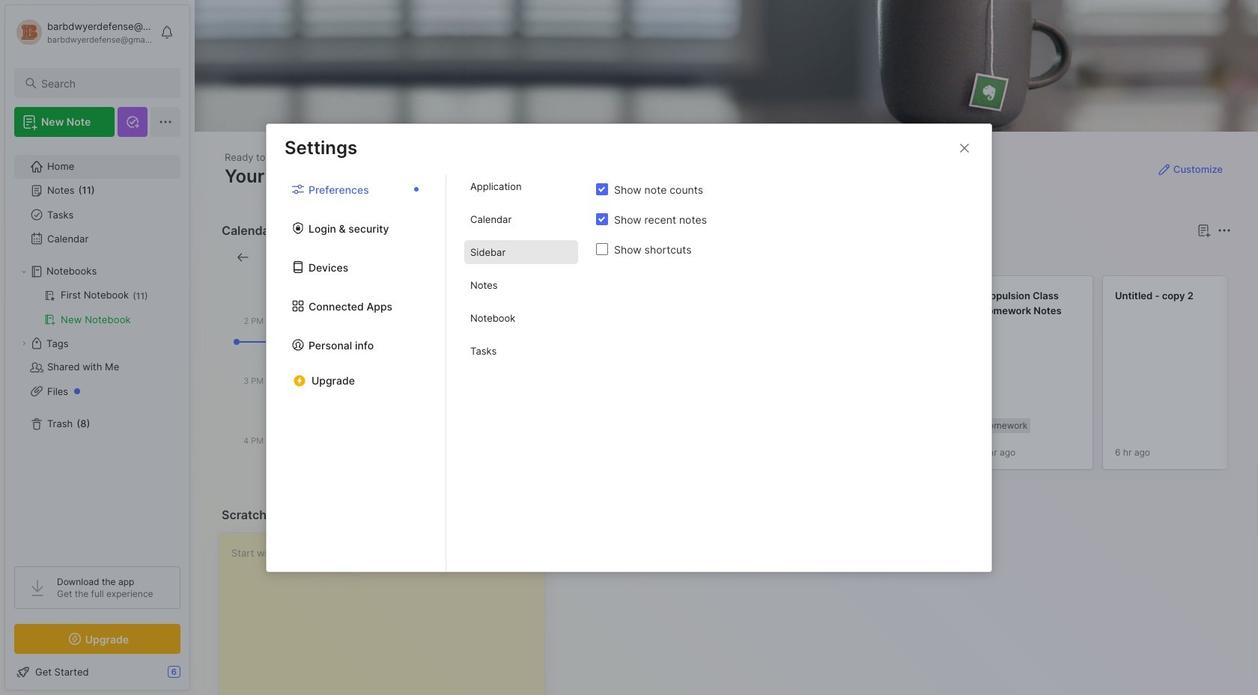Task type: locate. For each thing, give the bounding box(es) containing it.
row group
[[564, 276, 1259, 479]]

none search field inside main element
[[41, 74, 167, 92]]

tab
[[464, 175, 578, 199], [464, 208, 578, 231], [464, 240, 578, 264], [567, 249, 611, 267], [617, 249, 677, 267], [464, 273, 578, 297], [464, 306, 578, 330], [464, 339, 578, 363]]

tab list
[[267, 175, 446, 572], [446, 175, 596, 572], [567, 249, 1229, 267]]

tree
[[5, 146, 190, 554]]

Search text field
[[41, 76, 167, 91]]

expand tags image
[[19, 339, 28, 348]]

close image
[[956, 139, 974, 157]]

group
[[14, 284, 180, 332]]

None checkbox
[[596, 184, 608, 196]]

None checkbox
[[596, 213, 608, 225], [596, 243, 608, 255], [596, 213, 608, 225], [596, 243, 608, 255]]

expand notebooks image
[[19, 267, 28, 276]]

None search field
[[41, 74, 167, 92]]

main element
[[0, 0, 195, 696]]



Task type: describe. For each thing, give the bounding box(es) containing it.
Start writing… text field
[[231, 534, 544, 696]]

tree inside main element
[[5, 146, 190, 554]]

group inside tree
[[14, 284, 180, 332]]



Task type: vqa. For each thing, say whether or not it's contained in the screenshot.
MARCH field
no



